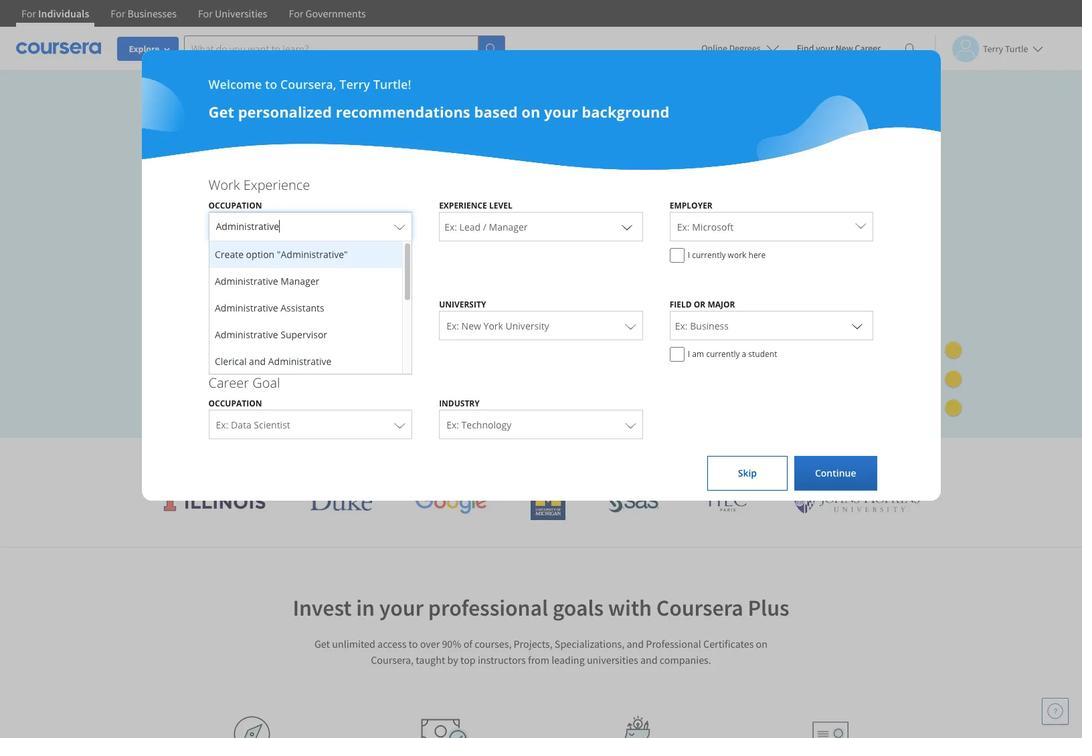 Task type: vqa. For each thing, say whether or not it's contained in the screenshot.
access inside GET UNLIMITED ACCESS TO OVER 90% OF COURSES, PROJECTS, SPECIALIZATIONS, AND PROFESSIONAL CERTIFICATES ON COURSERA, TAUGHT BY TOP INSTRUCTORS FROM LEADING UNIVERSITIES AND COMPANIES.
yes



Task type: locate. For each thing, give the bounding box(es) containing it.
14-
[[237, 362, 251, 375]]

for for universities
[[198, 7, 213, 20]]

administrative assistants
[[214, 302, 324, 315]]

0 vertical spatial occupation
[[208, 200, 262, 211]]

leading down specializations,
[[552, 654, 585, 667]]

coursera, left taught
[[371, 654, 414, 667]]

coursera
[[705, 448, 773, 470], [656, 594, 743, 622]]

to up personalized
[[265, 76, 277, 92]]

career goal
[[208, 374, 280, 392]]

to inside get unlimited access to over 90% of courses, projects, specializations, and professional certificates on coursera, taught by top instructors from leading universities and companies.
[[409, 638, 418, 651]]

0 vertical spatial leading
[[402, 448, 456, 470]]

0 horizontal spatial career
[[208, 374, 249, 392]]

to inside unlimited access to 7,000+ world-class courses, hands-on projects, and job-ready certificate programs—all included in your subscription
[[272, 188, 286, 208]]

supervisor
[[280, 329, 327, 341]]

occupation inside work experience element
[[208, 200, 262, 211]]

top
[[460, 654, 476, 667]]

start 7-day free trial button
[[153, 321, 293, 354]]

1 vertical spatial university
[[506, 320, 549, 333]]

get
[[208, 102, 234, 122], [315, 638, 330, 651]]

new right find
[[836, 42, 853, 54]]

to left over
[[409, 638, 418, 651]]

1 horizontal spatial coursera,
[[371, 654, 414, 667]]

0 vertical spatial get
[[208, 102, 234, 122]]

I am currently a student checkbox
[[670, 347, 684, 362]]

duke university image
[[310, 490, 372, 511]]

1 horizontal spatial leading
[[552, 654, 585, 667]]

professional
[[428, 594, 548, 622]]

1 vertical spatial day
[[251, 362, 268, 375]]

coursera,
[[280, 76, 336, 92], [371, 654, 414, 667]]

1 horizontal spatial with
[[608, 594, 652, 622]]

1 vertical spatial access
[[378, 638, 407, 651]]

goal
[[252, 374, 280, 392]]

/year with 14-day money-back guarantee
[[187, 362, 378, 375]]

with right goals
[[608, 594, 652, 622]]

on inside 'onboardingmodal' dialog
[[522, 102, 540, 122]]

plus up certificates
[[748, 594, 789, 622]]

0 horizontal spatial university
[[439, 299, 486, 311]]

0 horizontal spatial universities
[[460, 448, 546, 470]]

university
[[439, 299, 486, 311], [506, 320, 549, 333]]

get inside 'onboardingmodal' dialog
[[208, 102, 234, 122]]

your left background
[[544, 102, 578, 122]]

0 vertical spatial university
[[439, 299, 486, 311]]

for left individuals at the top left of page
[[21, 7, 36, 20]]

specializations,
[[555, 638, 625, 651]]

get left 'unlimited'
[[315, 638, 330, 651]]

Occupation field
[[209, 212, 412, 242]]

administrative
[[214, 275, 278, 288], [214, 302, 278, 315], [214, 329, 278, 341], [268, 355, 331, 368]]

ex: inside work experience element
[[677, 221, 690, 234]]

ex: for ex: new york university
[[446, 320, 459, 333]]

major
[[708, 299, 735, 311]]

currently left work
[[692, 250, 726, 261]]

and inside work experience element
[[249, 355, 265, 368]]

1 horizontal spatial access
[[378, 638, 407, 651]]

coursera, inside get unlimited access to over 90% of courses, projects, specializations, and professional certificates on coursera, taught by top instructors from leading universities and companies.
[[371, 654, 414, 667]]

for left businesses
[[111, 7, 125, 20]]

2 i from the top
[[688, 349, 690, 360]]

2 horizontal spatial chevron down image
[[849, 318, 866, 334]]

with left 14-
[[214, 362, 235, 375]]

0 horizontal spatial get
[[208, 102, 234, 122]]

universities down specializations,
[[587, 654, 638, 667]]

2 horizontal spatial with
[[669, 448, 701, 470]]

clerical and administrative
[[214, 355, 331, 368]]

0 vertical spatial to
[[265, 76, 277, 92]]

1 horizontal spatial new
[[836, 42, 853, 54]]

ready
[[272, 211, 311, 231]]

option
[[246, 248, 274, 261]]

0 vertical spatial in
[[550, 211, 563, 231]]

of
[[464, 638, 472, 651]]

ex: left data
[[216, 419, 228, 432]]

for left governments
[[289, 7, 303, 20]]

coursera, up personalized
[[280, 76, 336, 92]]

0 horizontal spatial new
[[461, 320, 481, 333]]

0 horizontal spatial leading
[[402, 448, 456, 470]]

in right 'included'
[[550, 211, 563, 231]]

help center image
[[1047, 704, 1063, 720]]

chevron down image inside work experience element
[[619, 219, 635, 235]]

1 occupation from the top
[[208, 200, 262, 211]]

plus left continue
[[778, 448, 809, 470]]

90%
[[442, 638, 461, 651]]

2 vertical spatial to
[[409, 638, 418, 651]]

skip button
[[707, 456, 788, 491]]

3 for from the left
[[198, 7, 213, 20]]

coursera up the professional
[[656, 594, 743, 622]]

0 vertical spatial day
[[209, 331, 226, 344]]

chevron down image for degree
[[388, 318, 404, 334]]

access left over
[[378, 638, 407, 651]]

free
[[228, 331, 248, 344]]

microsoft
[[692, 221, 734, 234]]

ex: left york
[[446, 320, 459, 333]]

ex: inside education element
[[446, 320, 459, 333]]

universities
[[460, 448, 546, 470], [587, 654, 638, 667]]

career goal element
[[195, 374, 887, 446]]

on right certificates
[[756, 638, 768, 651]]

currently left a
[[706, 349, 740, 360]]

1 i from the top
[[688, 250, 690, 261]]

row group containing create option "administrative"
[[209, 242, 402, 536]]

get inside get unlimited access to over 90% of courses, projects, specializations, and professional certificates on coursera, taught by top instructors from leading universities and companies.
[[315, 638, 330, 651]]

university up york
[[439, 299, 486, 311]]

i left am
[[688, 349, 690, 360]]

university right york
[[506, 320, 549, 333]]

to inside 'onboardingmodal' dialog
[[265, 76, 277, 92]]

onboardingmodal dialog
[[0, 0, 1082, 739]]

anytime
[[242, 300, 280, 313]]

1 horizontal spatial career
[[855, 42, 881, 54]]

your up over
[[379, 594, 424, 622]]

courses, up the programs—all
[[420, 188, 477, 208]]

or
[[694, 299, 706, 311]]

1 vertical spatial universities
[[587, 654, 638, 667]]

0 vertical spatial i
[[688, 250, 690, 261]]

find
[[797, 42, 814, 54]]

currently
[[692, 250, 726, 261], [706, 349, 740, 360]]

None search field
[[184, 35, 505, 62]]

1 horizontal spatial experience
[[439, 200, 487, 211]]

2 vertical spatial on
[[756, 638, 768, 651]]

1 vertical spatial plus
[[748, 594, 789, 622]]

i right i currently work here option
[[688, 250, 690, 261]]

career inside 'onboardingmodal' dialog
[[208, 374, 249, 392]]

0 vertical spatial on
[[522, 102, 540, 122]]

work experience element
[[195, 176, 887, 536]]

1 vertical spatial coursera,
[[371, 654, 414, 667]]

and left the professional
[[627, 638, 644, 651]]

7-
[[200, 331, 209, 344]]

and
[[215, 211, 242, 231], [249, 355, 265, 368], [550, 448, 579, 470], [627, 638, 644, 651], [640, 654, 658, 667]]

to up ready
[[272, 188, 286, 208]]

1 horizontal spatial get
[[315, 638, 330, 651]]

companies.
[[660, 654, 711, 667]]

0 vertical spatial currently
[[692, 250, 726, 261]]

1 vertical spatial new
[[461, 320, 481, 333]]

administrative supervisor
[[214, 329, 327, 341]]

get down welcome
[[208, 102, 234, 122]]

occupation up data
[[208, 398, 262, 410]]

a
[[742, 349, 746, 360]]

universities down technology
[[460, 448, 546, 470]]

0 horizontal spatial in
[[356, 594, 375, 622]]

included
[[487, 211, 546, 231]]

projects,
[[153, 211, 212, 231]]

0 horizontal spatial experience
[[243, 176, 310, 194]]

leading up the google image
[[402, 448, 456, 470]]

job-
[[246, 211, 272, 231]]

on inside get unlimited access to over 90% of courses, projects, specializations, and professional certificates on coursera, taught by top instructors from leading universities and companies.
[[756, 638, 768, 651]]

/month, cancel anytime
[[169, 300, 280, 313]]

plus
[[778, 448, 809, 470], [748, 594, 789, 622]]

welcome
[[208, 76, 262, 92]]

i
[[688, 250, 690, 261], [688, 349, 690, 360]]

on up 'included'
[[528, 188, 546, 208]]

coursera plus image
[[153, 126, 357, 146]]

invest
[[293, 594, 352, 622]]

chevron down image
[[619, 219, 635, 235], [388, 318, 404, 334], [849, 318, 866, 334]]

1 horizontal spatial universities
[[587, 654, 638, 667]]

to
[[265, 76, 277, 92], [272, 188, 286, 208], [409, 638, 418, 651]]

find your new career
[[797, 42, 881, 54]]

0 horizontal spatial access
[[224, 188, 268, 208]]

recommendations
[[336, 102, 470, 122]]

occupation
[[208, 200, 262, 211], [208, 398, 262, 410]]

career left the show notifications icon
[[855, 42, 881, 54]]

0 vertical spatial with
[[214, 362, 235, 375]]

1 horizontal spatial chevron down image
[[619, 219, 635, 235]]

on
[[522, 102, 540, 122], [528, 188, 546, 208], [756, 638, 768, 651]]

and up university of michigan image
[[550, 448, 579, 470]]

new left york
[[461, 320, 481, 333]]

in
[[550, 211, 563, 231], [356, 594, 375, 622]]

universities
[[215, 7, 267, 20]]

0 vertical spatial new
[[836, 42, 853, 54]]

access
[[224, 188, 268, 208], [378, 638, 407, 651]]

0 vertical spatial career
[[855, 42, 881, 54]]

0 horizontal spatial coursera,
[[280, 76, 336, 92]]

1 horizontal spatial university
[[506, 320, 549, 333]]

and up subscription
[[215, 211, 242, 231]]

"administrative"
[[277, 248, 347, 261]]

1 horizontal spatial day
[[251, 362, 268, 375]]

york
[[484, 320, 503, 333]]

with right companies
[[669, 448, 701, 470]]

flexible learning image
[[614, 717, 661, 739]]

0 horizontal spatial day
[[209, 331, 226, 344]]

in up 'unlimited'
[[356, 594, 375, 622]]

1 vertical spatial get
[[315, 638, 330, 651]]

occupation inside 'career goal' element
[[208, 398, 262, 410]]

0 vertical spatial coursera
[[705, 448, 773, 470]]

trial
[[250, 331, 271, 344]]

courses,
[[420, 188, 477, 208], [475, 638, 512, 651]]

for governments
[[289, 7, 366, 20]]

degree
[[208, 299, 239, 311]]

for for governments
[[289, 7, 303, 20]]

occupation down work
[[208, 200, 262, 211]]

1 for from the left
[[21, 7, 36, 20]]

unlimited certificates image
[[812, 722, 848, 739]]

0 horizontal spatial chevron down image
[[388, 318, 404, 334]]

1 vertical spatial i
[[688, 349, 690, 360]]

0 vertical spatial coursera,
[[280, 76, 336, 92]]

industry
[[439, 398, 480, 410]]

for left universities
[[198, 7, 213, 20]]

1 vertical spatial on
[[528, 188, 546, 208]]

4 for from the left
[[289, 7, 303, 20]]

experience up ready
[[243, 176, 310, 194]]

1 vertical spatial occupation
[[208, 398, 262, 410]]

2 for from the left
[[111, 7, 125, 20]]

0 vertical spatial experience
[[243, 176, 310, 194]]

hec paris image
[[703, 489, 749, 516]]

coursera up hec paris image
[[705, 448, 773, 470]]

career down clerical
[[208, 374, 249, 392]]

ex: down industry
[[446, 419, 459, 432]]

continue
[[815, 467, 856, 480]]

1 vertical spatial career
[[208, 374, 249, 392]]

manager
[[280, 275, 319, 288]]

0 vertical spatial courses,
[[420, 188, 477, 208]]

1 vertical spatial with
[[669, 448, 701, 470]]

your down projects,
[[153, 235, 184, 255]]

university of michigan image
[[531, 484, 565, 521]]

background
[[582, 102, 670, 122]]

/year
[[187, 362, 211, 375]]

occupation for work
[[208, 200, 262, 211]]

on right 'based'
[[522, 102, 540, 122]]

career inside "link"
[[855, 42, 881, 54]]

show notifications image
[[901, 43, 918, 60]]

hands-
[[481, 188, 528, 208]]

your right find
[[816, 42, 834, 54]]

1 vertical spatial leading
[[552, 654, 585, 667]]

courses, up instructors
[[475, 638, 512, 651]]

and up the goal
[[249, 355, 265, 368]]

coursera image
[[16, 38, 101, 59]]

education
[[208, 275, 268, 293]]

for for individuals
[[21, 7, 36, 20]]

back
[[306, 362, 328, 375]]

1 vertical spatial courses,
[[475, 638, 512, 651]]

from
[[528, 654, 549, 667]]

instructors
[[478, 654, 526, 667]]

day
[[209, 331, 226, 344], [251, 362, 268, 375]]

0 vertical spatial access
[[224, 188, 268, 208]]

1 vertical spatial currently
[[706, 349, 740, 360]]

experience left "level" on the top of page
[[439, 200, 487, 211]]

with inside button
[[214, 362, 235, 375]]

row group
[[209, 242, 402, 536]]

access up job-
[[224, 188, 268, 208]]

start 7-day free trial
[[174, 331, 271, 344]]

2 occupation from the top
[[208, 398, 262, 410]]

1 horizontal spatial in
[[550, 211, 563, 231]]

1 vertical spatial coursera
[[656, 594, 743, 622]]

0 vertical spatial universities
[[460, 448, 546, 470]]

your
[[816, 42, 834, 54], [544, 102, 578, 122], [153, 235, 184, 255], [379, 594, 424, 622]]

google image
[[415, 490, 487, 515]]

and down the professional
[[640, 654, 658, 667]]

leading
[[402, 448, 456, 470], [552, 654, 585, 667]]

0 horizontal spatial with
[[214, 362, 235, 375]]

ex: down the employer
[[677, 221, 690, 234]]

1 vertical spatial to
[[272, 188, 286, 208]]

ex: data scientist
[[216, 419, 290, 432]]



Task type: describe. For each thing, give the bounding box(es) containing it.
row group inside work experience element
[[209, 242, 402, 536]]

class
[[383, 188, 416, 208]]

7,000+
[[290, 188, 336, 208]]

1 vertical spatial in
[[356, 594, 375, 622]]

administrative for administrative assistants
[[214, 302, 278, 315]]

get unlimited access to over 90% of courses, projects, specializations, and professional certificates on coursera, taught by top instructors from leading universities and companies.
[[315, 638, 768, 667]]

Occupation text field
[[216, 215, 388, 241]]

technology
[[461, 419, 511, 432]]

courses, inside unlimited access to 7,000+ world-class courses, hands-on projects, and job-ready certificate programs—all included in your subscription
[[420, 188, 477, 208]]

companies
[[583, 448, 665, 470]]

your inside unlimited access to 7,000+ world-class courses, hands-on projects, and job-ready certificate programs—all included in your subscription
[[153, 235, 184, 255]]

certificate
[[315, 211, 382, 231]]

ex: technology
[[446, 419, 511, 432]]

2 vertical spatial with
[[608, 594, 652, 622]]

get for get personalized recommendations based on your background
[[208, 102, 234, 122]]

currently inside work experience element
[[692, 250, 726, 261]]

chevron down image for field or major
[[849, 318, 866, 334]]

unlimited access to 7,000+ world-class courses, hands-on projects, and job-ready certificate programs—all included in your subscription
[[153, 188, 563, 255]]

courses, inside get unlimited access to over 90% of courses, projects, specializations, and professional certificates on coursera, taught by top instructors from leading universities and companies.
[[475, 638, 512, 651]]

day inside button
[[251, 362, 268, 375]]

by
[[447, 654, 458, 667]]

new inside "link"
[[836, 42, 853, 54]]

professional
[[646, 638, 701, 651]]

continue button
[[794, 456, 877, 491]]

clerical
[[214, 355, 246, 368]]

student
[[748, 349, 777, 360]]

data
[[231, 419, 251, 432]]

invest in your professional goals with coursera plus
[[293, 594, 789, 622]]

education element
[[195, 275, 887, 369]]

ex: new york university
[[446, 320, 549, 333]]

in inside unlimited access to 7,000+ world-class courses, hands-on projects, and job-ready certificate programs—all included in your subscription
[[550, 211, 563, 231]]

create option "administrative"
[[214, 248, 347, 261]]

field or major
[[670, 299, 735, 311]]

projects,
[[514, 638, 553, 651]]

personalized
[[238, 102, 332, 122]]

and inside unlimited access to 7,000+ world-class courses, hands-on projects, and job-ready certificate programs—all included in your subscription
[[215, 211, 242, 231]]

your inside "link"
[[816, 42, 834, 54]]

save money image
[[421, 719, 469, 739]]

/month,
[[169, 300, 207, 313]]

day inside button
[[209, 331, 226, 344]]

work
[[208, 176, 240, 194]]

chevron down image for experience level
[[619, 219, 635, 235]]

university of illinois at urbana-champaign image
[[162, 492, 267, 513]]

for universities
[[198, 7, 267, 20]]

learn anything image
[[234, 717, 270, 739]]

programs—all
[[386, 211, 483, 231]]

sas image
[[609, 492, 659, 513]]

access inside get unlimited access to over 90% of courses, projects, specializations, and professional certificates on coursera, taught by top instructors from leading universities and companies.
[[378, 638, 407, 651]]

unlimited
[[332, 638, 375, 651]]

your inside 'onboardingmodal' dialog
[[544, 102, 578, 122]]

here
[[749, 250, 766, 261]]

goals
[[553, 594, 604, 622]]

based
[[474, 102, 518, 122]]

get for get unlimited access to over 90% of courses, projects, specializations, and professional certificates on coursera, taught by top instructors from leading universities and companies.
[[315, 638, 330, 651]]

level
[[489, 200, 512, 211]]

welcome to coursera, terry turtle!
[[208, 76, 411, 92]]

experience level
[[439, 200, 512, 211]]

ex: microsoft
[[677, 221, 734, 234]]

ex: for ex: data scientist
[[216, 419, 228, 432]]

start
[[174, 331, 198, 344]]

0 vertical spatial plus
[[778, 448, 809, 470]]

work
[[728, 250, 746, 261]]

am
[[692, 349, 704, 360]]

universities inside get unlimited access to over 90% of courses, projects, specializations, and professional certificates on coursera, taught by top instructors from leading universities and companies.
[[587, 654, 638, 667]]

administrative for administrative manager
[[214, 275, 278, 288]]

taught
[[416, 654, 445, 667]]

on inside unlimited access to 7,000+ world-class courses, hands-on projects, and job-ready certificate programs—all included in your subscription
[[528, 188, 546, 208]]

administrative for administrative supervisor
[[214, 329, 278, 341]]

cancel
[[209, 300, 239, 313]]

currently inside education element
[[706, 349, 740, 360]]

i am currently a student
[[688, 349, 777, 360]]

world-
[[340, 188, 383, 208]]

guarantee
[[330, 362, 378, 375]]

for individuals
[[21, 7, 89, 20]]

turtle!
[[373, 76, 411, 92]]

terry
[[339, 76, 370, 92]]

skip
[[738, 467, 757, 480]]

occupation for career
[[208, 398, 262, 410]]

scientist
[[254, 419, 290, 432]]

unlimited
[[153, 188, 220, 208]]

access inside unlimited access to 7,000+ world-class courses, hands-on projects, and job-ready certificate programs—all included in your subscription
[[224, 188, 268, 208]]

assistants
[[280, 302, 324, 315]]

banner navigation
[[11, 0, 377, 37]]

for for businesses
[[111, 7, 125, 20]]

1 vertical spatial experience
[[439, 200, 487, 211]]

new inside education element
[[461, 320, 481, 333]]

ex: for ex: technology
[[446, 419, 459, 432]]

governments
[[306, 7, 366, 20]]

coursera, inside 'onboardingmodal' dialog
[[280, 76, 336, 92]]

I currently work here checkbox
[[670, 248, 684, 263]]

ex: for ex: microsoft
[[677, 221, 690, 234]]

i for work experience
[[688, 250, 690, 261]]

johns hopkins university image
[[793, 490, 920, 515]]

businesses
[[127, 7, 177, 20]]

i for education
[[688, 349, 690, 360]]

leading inside get unlimited access to over 90% of courses, projects, specializations, and professional certificates on coursera, taught by top instructors from leading universities and companies.
[[552, 654, 585, 667]]

money-
[[270, 362, 306, 375]]

/year with 14-day money-back guarantee button
[[153, 362, 378, 376]]

subscription
[[188, 235, 273, 255]]

create
[[214, 248, 243, 261]]

for businesses
[[111, 7, 177, 20]]

find your new career link
[[790, 40, 887, 57]]

leading universities and companies with coursera plus
[[398, 448, 809, 470]]

individuals
[[38, 7, 89, 20]]



